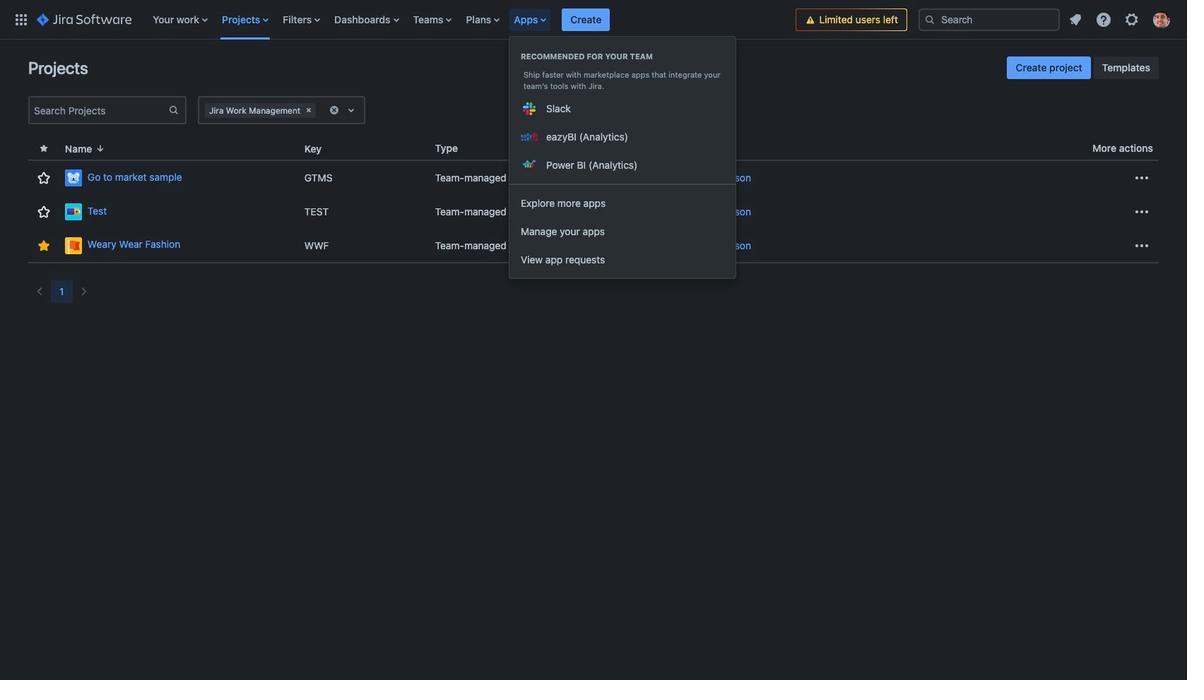 Task type: locate. For each thing, give the bounding box(es) containing it.
heading
[[510, 51, 736, 62]]

appswitcher icon image
[[13, 11, 30, 28]]

1 horizontal spatial list item
[[562, 0, 611, 39]]

banner
[[0, 0, 1188, 40]]

0 horizontal spatial group
[[510, 37, 736, 184]]

star test image
[[35, 204, 52, 221]]

0 horizontal spatial list item
[[510, 0, 553, 39]]

0 vertical spatial more image
[[1134, 204, 1151, 221]]

jira software image
[[37, 11, 132, 28], [37, 11, 132, 28]]

clear image
[[303, 105, 315, 116]]

clear image
[[329, 105, 340, 116]]

1 vertical spatial more image
[[1134, 237, 1151, 254]]

None search field
[[919, 8, 1061, 31]]

list
[[146, 0, 797, 39], [1064, 7, 1180, 32]]

star weary wear fashion image
[[35, 237, 52, 254]]

1 horizontal spatial list
[[1064, 7, 1180, 32]]

your profile and settings image
[[1154, 11, 1171, 28]]

more image
[[1134, 204, 1151, 221], [1134, 237, 1151, 254]]

1 horizontal spatial group
[[1008, 57, 1160, 79]]

group
[[510, 37, 736, 184], [1008, 57, 1160, 79]]

next image
[[75, 284, 92, 301]]

primary element
[[8, 0, 797, 39]]

list item
[[510, 0, 553, 39], [562, 0, 611, 39]]

2 list item from the left
[[562, 0, 611, 39]]

settings image
[[1124, 11, 1141, 28]]



Task type: vqa. For each thing, say whether or not it's contained in the screenshot.
Global element on the top
no



Task type: describe. For each thing, give the bounding box(es) containing it.
1 list item from the left
[[510, 0, 553, 39]]

star go to market sample image
[[35, 170, 52, 187]]

0 horizontal spatial list
[[146, 0, 797, 39]]

eazybi logo image
[[521, 129, 538, 146]]

Search field
[[919, 8, 1061, 31]]

Search Projects text field
[[30, 100, 168, 120]]

open image
[[343, 102, 360, 119]]

powerbi logo image
[[521, 157, 538, 174]]

1 more image from the top
[[1134, 204, 1151, 221]]

2 more image from the top
[[1134, 237, 1151, 254]]

previous image
[[31, 284, 48, 301]]

help image
[[1096, 11, 1113, 28]]

slackforatlassianapp logo image
[[521, 100, 538, 117]]

more image
[[1134, 170, 1151, 187]]

search image
[[925, 14, 936, 25]]

notifications image
[[1068, 11, 1085, 28]]



